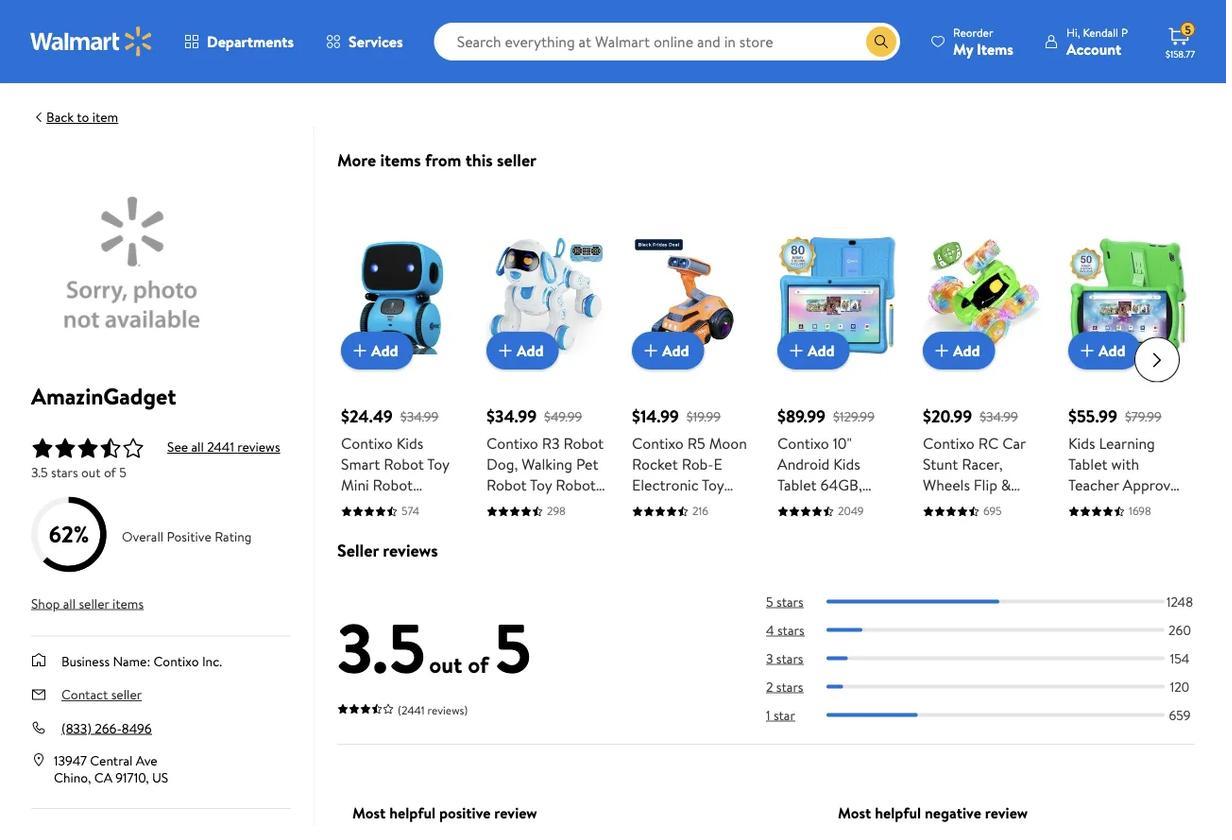 Task type: locate. For each thing, give the bounding box(es) containing it.
0 vertical spatial car
[[1003, 432, 1026, 453]]

control
[[979, 516, 1030, 536], [341, 557, 392, 578]]

1 horizontal spatial review
[[986, 803, 1029, 823]]

kids, inside $34.99 $49.99 contixo r3 robot dog, walking pet robot toy robots for kids, remote control, interactive dance, voice commands, rc toy dog for boys and girls (blue)
[[510, 495, 540, 516]]

stars right the '2' at right
[[777, 677, 804, 696]]

kids up 80
[[834, 453, 861, 474]]

robot inside $14.99 $19.99 contixo r5 moon rocket rob-e electronic toy robot prl with dances, plays music and songs, light up shine eyes, volume adjust, lifts and rotates, gift for kids, toddlers, boys and girls
[[632, 495, 673, 516]]

0 horizontal spatial tablet
[[778, 474, 817, 495]]

search icon image
[[874, 34, 890, 49]]

0 horizontal spatial interactive
[[341, 536, 412, 557]]

$24.49
[[341, 404, 393, 428]]

1 vertical spatial case
[[1141, 620, 1173, 640]]

0 vertical spatial up
[[669, 557, 688, 578]]

voice
[[415, 536, 452, 557], [536, 557, 572, 578]]

1 horizontal spatial seller
[[111, 685, 142, 704]]

2 add button from the left
[[487, 331, 559, 369]]

boys inside $34.99 $49.99 contixo r3 robot dog, walking pet robot toy robots for kids, remote control, interactive dance, voice commands, rc toy dog for boys and girls (blue)
[[567, 599, 598, 620]]

contixo down $89.99
[[778, 432, 830, 453]]

positive
[[167, 528, 212, 546]]

5 add from the left
[[954, 340, 981, 360]]

rc up "flip" in the bottom of the page
[[979, 432, 1000, 453]]

1 vertical spatial all
[[63, 594, 76, 612]]

helpful left negative
[[876, 803, 922, 823]]

1 horizontal spatial tablet
[[1069, 453, 1108, 474]]

1 vertical spatial up
[[1022, 599, 1041, 620]]

for inside "$20.99 $34.99 contixo rc car stunt racer, wheels flip & rotate 360°, fast remote control toy car for kids, awd, 2.4ghz, rechargeable battery, lights up - green"
[[976, 536, 995, 557]]

control inside "$20.99 $34.99 contixo rc car stunt racer, wheels flip & rotate 360°, fast remote control toy car for kids, awd, 2.4ghz, rechargeable battery, lights up - green"
[[979, 516, 1030, 536]]

Search search field
[[434, 23, 901, 60]]

interactive inside $24.49 $34.99 contixo kids smart robot toy mini robot talking singing dancing interactive voice control touch sensor speech recognition infant toddler children robotics - r1 blue
[[341, 536, 412, 557]]

contixo down $24.49
[[341, 432, 393, 453]]

add button for $14.99
[[632, 331, 705, 369]]

0 horizontal spatial reviews
[[238, 438, 280, 456]]

0 vertical spatial girls
[[514, 620, 544, 640]]

2 horizontal spatial kids
[[1069, 432, 1096, 453]]

rob-
[[682, 453, 714, 474]]

2 product group from the left
[[487, 197, 606, 640]]

2 horizontal spatial -
[[924, 620, 929, 640]]

and left dog
[[487, 620, 510, 640]]

2 horizontal spatial &
[[1002, 474, 1012, 495]]

tablet up disney
[[778, 474, 817, 495]]

car up fast
[[1003, 432, 1026, 453]]

control down dancing
[[341, 557, 392, 578]]

7-
[[1125, 536, 1137, 557]]

2 add from the left
[[517, 340, 544, 360]]

1 horizontal spatial stylus,
[[1096, 661, 1139, 682]]

contixo for $14.99
[[632, 432, 684, 453]]

1 horizontal spatial remote
[[924, 516, 975, 536]]

toy up singing
[[427, 453, 450, 474]]

1 horizontal spatial 3.5
[[337, 600, 426, 695]]

add to cart image up "$55.99" at the right of page
[[1077, 339, 1099, 362]]

0 horizontal spatial voice
[[415, 536, 452, 557]]

progress bar for 659
[[827, 713, 1166, 717]]

contixo inside $34.99 $49.99 contixo r3 robot dog, walking pet robot toy robots for kids, remote control, interactive dance, voice commands, rc toy dog for boys and girls (blue)
[[487, 432, 539, 453]]

kids down "$55.99" at the right of page
[[1069, 432, 1096, 453]]

with up (2023
[[854, 578, 882, 599]]

and inside $55.99 $79.99 kids learning tablet with teacher approved apps (save upto $150 value), contixo 7-inch ips hd, wifi, android, 2gb ram 16gb rom, protective case with kickstand and stylus, age 3- 7, v10-purple
[[1069, 661, 1093, 682]]

4 product group from the left
[[778, 197, 897, 661]]

stylus, left the age
[[1096, 661, 1139, 682]]

reviews up the speech
[[383, 539, 438, 562]]

shop all seller items link
[[31, 594, 144, 612]]

remote inside $34.99 $49.99 contixo r3 robot dog, walking pet robot toy robots for kids, remote control, interactive dance, voice commands, rc toy dog for boys and girls (blue)
[[544, 495, 596, 516]]

1 vertical spatial rc
[[568, 578, 588, 599]]

- inside the $89.99 $129.99 contixo 10" android kids tablet 64gb, includes 80 disney storybooks & stickers, kid- proof case with kickstand & stylus, (2023 model) - blue.
[[828, 640, 834, 661]]

stickers,
[[778, 557, 833, 578]]

wifi,
[[1123, 557, 1156, 578]]

1 vertical spatial kickstand
[[1101, 640, 1164, 661]]

$158.77
[[1166, 47, 1196, 60]]

1 horizontal spatial most
[[839, 803, 872, 823]]

stylus, right 4
[[778, 620, 820, 640]]

0 horizontal spatial kids,
[[510, 495, 540, 516]]

2 horizontal spatial $34.99
[[980, 407, 1019, 425]]

kickstand up purple
[[1101, 640, 1164, 661]]

case inside the $89.99 $129.99 contixo 10" android kids tablet 64gb, includes 80 disney storybooks & stickers, kid- proof case with kickstand & stylus, (2023 model) - blue.
[[818, 578, 850, 599]]

0 vertical spatial &
[[1002, 474, 1012, 495]]

2 most from the left
[[839, 803, 872, 823]]

0 vertical spatial seller
[[497, 148, 537, 172]]

1 horizontal spatial of
[[468, 649, 489, 680]]

3 add to cart image from the left
[[786, 339, 808, 362]]

kids, left 298
[[510, 495, 540, 516]]

0 horizontal spatial all
[[63, 594, 76, 612]]

2 helpful from the left
[[876, 803, 922, 823]]

3.5 out of 5
[[337, 600, 532, 695]]

blue.
[[837, 640, 869, 661]]

contixo r3 robot dog, walking pet robot toy robots for kids, remote control, interactive dance, voice commands, rc toy dog for boys and girls (blue) image
[[487, 235, 606, 354]]

toy inside $24.49 $34.99 contixo kids smart robot toy mini robot talking singing dancing interactive voice control touch sensor speech recognition infant toddler children robotics - r1 blue
[[427, 453, 450, 474]]

0 horizontal spatial most
[[353, 803, 386, 823]]

blue
[[369, 661, 398, 682]]

car up rechargeable
[[949, 536, 973, 557]]

add
[[371, 340, 399, 360], [517, 340, 544, 360], [663, 340, 690, 360], [808, 340, 835, 360], [954, 340, 981, 360], [1099, 340, 1126, 360]]

5 up 4
[[767, 592, 774, 611]]

- for $24.49
[[341, 661, 347, 682]]

robot left prl
[[632, 495, 673, 516]]

1 vertical spatial control
[[341, 557, 392, 578]]

add button up $20.99
[[924, 331, 996, 369]]

(blue)
[[548, 620, 586, 640]]

0 horizontal spatial kids
[[397, 432, 424, 453]]

2 vertical spatial seller
[[111, 685, 142, 704]]

contact
[[61, 685, 108, 704]]

1 horizontal spatial add to cart image
[[1077, 339, 1099, 362]]

0 horizontal spatial case
[[818, 578, 850, 599]]

(833)
[[61, 719, 92, 737]]

stars for 2 stars
[[777, 677, 804, 696]]

tablet up 'apps'
[[1069, 453, 1108, 474]]

rc inside $34.99 $49.99 contixo r3 robot dog, walking pet robot toy robots for kids, remote control, interactive dance, voice commands, rc toy dog for boys and girls (blue)
[[568, 578, 588, 599]]

$24.49 $34.99 contixo kids smart robot toy mini robot talking singing dancing interactive voice control touch sensor speech recognition infant toddler children robotics - r1 blue
[[341, 404, 458, 682]]

girls inside $14.99 $19.99 contixo r5 moon rocket rob-e electronic toy robot prl with dances, plays music and songs, light up shine eyes, volume adjust, lifts and rotates, gift for kids, toddlers, boys and girls
[[694, 661, 725, 682]]

1 vertical spatial kids,
[[999, 536, 1030, 557]]

reviews
[[238, 438, 280, 456], [383, 539, 438, 562]]

robot
[[564, 432, 604, 453], [384, 453, 424, 474], [373, 474, 413, 495], [487, 474, 527, 495], [632, 495, 673, 516]]

kendall
[[1084, 24, 1119, 40]]

kids learning tablet with teacher approved apps (save upto $150 value), contixo 7-inch ips hd, wifi, android, 2gb ram 16gb rom, protective case with kickstand and stylus, age 3-7, v10-purple image
[[1069, 235, 1188, 354]]

& down 2049
[[856, 536, 866, 557]]

1 interactive from the left
[[341, 536, 412, 557]]

touch
[[395, 557, 434, 578]]

0 vertical spatial stylus,
[[778, 620, 820, 640]]

& down the kid-
[[844, 599, 855, 620]]

robot up the control, at the bottom left of the page
[[487, 474, 527, 495]]

0 horizontal spatial $34.99
[[401, 407, 439, 425]]

1 vertical spatial girls
[[694, 661, 725, 682]]

6 add from the left
[[1099, 340, 1126, 360]]

0 vertical spatial kickstand
[[778, 599, 841, 620]]

1 vertical spatial seller
[[79, 594, 109, 612]]

1 vertical spatial 3.5
[[337, 600, 426, 695]]

inc.
[[202, 652, 222, 670]]

$34.99 inside $24.49 $34.99 contixo kids smart robot toy mini robot talking singing dancing interactive voice control touch sensor speech recognition infant toddler children robotics - r1 blue
[[401, 407, 439, 425]]

$129.99
[[834, 407, 875, 425]]

approved
[[1124, 474, 1187, 495]]

contixo left r3 in the bottom of the page
[[487, 432, 539, 453]]

1
[[767, 706, 771, 724]]

0 vertical spatial reviews
[[238, 438, 280, 456]]

contixo inside the $89.99 $129.99 contixo 10" android kids tablet 64gb, includes 80 disney storybooks & stickers, kid- proof case with kickstand & stylus, (2023 model) - blue.
[[778, 432, 830, 453]]

3.5
[[31, 463, 48, 481], [337, 600, 426, 695]]

0 vertical spatial of
[[104, 463, 116, 481]]

voice right dance,
[[536, 557, 572, 578]]

0 vertical spatial items
[[381, 148, 421, 172]]

all right see
[[191, 438, 204, 456]]

1 vertical spatial of
[[468, 649, 489, 680]]

$34.99 right $24.49
[[401, 407, 439, 425]]

add button up $14.99
[[632, 331, 705, 369]]

0 vertical spatial rc
[[979, 432, 1000, 453]]

green
[[933, 620, 974, 640]]

up
[[669, 557, 688, 578], [1022, 599, 1041, 620]]

stars for 3 stars
[[777, 649, 804, 667]]

1 horizontal spatial up
[[1022, 599, 1041, 620]]

0 horizontal spatial seller
[[79, 594, 109, 612]]

1 most from the left
[[353, 803, 386, 823]]

out up '62%'
[[81, 463, 101, 481]]

1 horizontal spatial $34.99
[[487, 404, 537, 428]]

2 horizontal spatial kids,
[[999, 536, 1030, 557]]

children
[[341, 640, 397, 661]]

up right light
[[669, 557, 688, 578]]

0 horizontal spatial review
[[495, 803, 538, 823]]

of inside see all 2441 reviews 3.5 stars out of 5
[[104, 463, 116, 481]]

0 horizontal spatial &
[[844, 599, 855, 620]]

1 horizontal spatial girls
[[694, 661, 725, 682]]

$49.99
[[545, 407, 582, 425]]

toy inside $14.99 $19.99 contixo r5 moon rocket rob-e electronic toy robot prl with dances, plays music and songs, light up shine eyes, volume adjust, lifts and rotates, gift for kids, toddlers, boys and girls
[[702, 474, 725, 495]]

progress bar
[[827, 600, 1166, 603], [827, 628, 1166, 632], [827, 656, 1166, 660], [827, 685, 1166, 689], [827, 713, 1166, 717]]

add to cart image for $34.99
[[494, 339, 517, 362]]

back to item
[[46, 108, 118, 126]]

progress bar for 260
[[827, 628, 1166, 632]]

with right prl
[[706, 495, 734, 516]]

stars right 3
[[777, 649, 804, 667]]

add button up $89.99
[[778, 331, 850, 369]]

2 vertical spatial &
[[844, 599, 855, 620]]

0 horizontal spatial out
[[81, 463, 101, 481]]

girls down gift
[[694, 661, 725, 682]]

5
[[1186, 21, 1192, 38], [119, 463, 127, 481], [767, 592, 774, 611], [495, 600, 532, 695]]

hd,
[[1094, 557, 1120, 578]]

with
[[1112, 453, 1140, 474], [706, 495, 734, 516], [854, 578, 882, 599], [1069, 640, 1097, 661]]

contixo down $14.99
[[632, 432, 684, 453]]

review right negative
[[986, 803, 1029, 823]]

add button up "$55.99" at the right of page
[[1069, 331, 1141, 369]]

product group containing $55.99
[[1069, 197, 1188, 703]]

- left green
[[924, 620, 929, 640]]

1 helpful from the left
[[390, 803, 436, 823]]

stylus, inside $55.99 $79.99 kids learning tablet with teacher approved apps (save upto $150 value), contixo 7-inch ips hd, wifi, android, 2gb ram 16gb rom, protective case with kickstand and stylus, age 3- 7, v10-purple
[[1096, 661, 1139, 682]]

3 add from the left
[[663, 340, 690, 360]]

from
[[425, 148, 462, 172]]

0 horizontal spatial up
[[669, 557, 688, 578]]

0 horizontal spatial of
[[104, 463, 116, 481]]

0 horizontal spatial control
[[341, 557, 392, 578]]

contixo inside "$20.99 $34.99 contixo rc car stunt racer, wheels flip & rotate 360°, fast remote control toy car for kids, awd, 2.4ghz, rechargeable battery, lights up - green"
[[924, 432, 975, 453]]

stars right 4
[[778, 620, 805, 639]]

contixo r5 moon rocket rob-e electronic toy robot prl with dances, plays music and songs, light up shine eyes, volume adjust, lifts and rotates, gift for kids, toddlers, boys and girls image
[[632, 235, 751, 354]]

0 horizontal spatial rc
[[568, 578, 588, 599]]

android
[[778, 453, 830, 474]]

add to cart image for $20.99
[[931, 339, 954, 362]]

2 progress bar from the top
[[827, 628, 1166, 632]]

add button up $24.49
[[341, 331, 414, 369]]

1 progress bar from the top
[[827, 600, 1166, 603]]

toy inside "$20.99 $34.99 contixo rc car stunt racer, wheels flip & rotate 360°, fast remote control toy car for kids, awd, 2.4ghz, rechargeable battery, lights up - green"
[[924, 536, 946, 557]]

1 horizontal spatial kickstand
[[1101, 640, 1164, 661]]

remote
[[544, 495, 596, 516], [924, 516, 975, 536]]

stylus,
[[778, 620, 820, 640], [1096, 661, 1139, 682]]

control up 2.4ghz, at right
[[979, 516, 1030, 536]]

seller down name:
[[111, 685, 142, 704]]

case up 154
[[1141, 620, 1173, 640]]

storybooks
[[778, 536, 852, 557]]

ca
[[94, 768, 112, 786]]

$34.99 up racer,
[[980, 407, 1019, 425]]

upto
[[1144, 495, 1175, 516]]

$55.99
[[1069, 404, 1118, 428]]

wheels
[[924, 474, 971, 495]]

$34.99 inside $34.99 $49.99 contixo r3 robot dog, walking pet robot toy robots for kids, remote control, interactive dance, voice commands, rc toy dog for boys and girls (blue)
[[487, 404, 537, 428]]

stars up 4 stars
[[777, 592, 804, 611]]

product group containing $89.99
[[778, 197, 897, 661]]

product group
[[341, 197, 460, 682], [487, 197, 606, 640], [632, 197, 751, 682], [778, 197, 897, 661], [924, 197, 1043, 640], [1069, 197, 1188, 703]]

0 horizontal spatial boys
[[567, 599, 598, 620]]

helpful left positive
[[390, 803, 436, 823]]

1 vertical spatial stylus,
[[1096, 661, 1139, 682]]

0 vertical spatial out
[[81, 463, 101, 481]]

all
[[191, 438, 204, 456], [63, 594, 76, 612]]

contixo inside $24.49 $34.99 contixo kids smart robot toy mini robot talking singing dancing interactive voice control touch sensor speech recognition infant toddler children robotics - r1 blue
[[341, 432, 393, 453]]

1 horizontal spatial rc
[[979, 432, 1000, 453]]

rc up (blue)
[[568, 578, 588, 599]]

robot up singing
[[384, 453, 424, 474]]

with inside the $89.99 $129.99 contixo 10" android kids tablet 64gb, includes 80 disney storybooks & stickers, kid- proof case with kickstand & stylus, (2023 model) - blue.
[[854, 578, 882, 599]]

toy down rotate
[[924, 536, 946, 557]]

5 up $158.77
[[1186, 21, 1192, 38]]

2 add to cart image from the left
[[494, 339, 517, 362]]

shop all seller items
[[31, 594, 144, 612]]

1 vertical spatial out
[[429, 649, 463, 680]]

2 review from the left
[[986, 803, 1029, 823]]

0 vertical spatial boys
[[567, 599, 598, 620]]

my
[[954, 38, 974, 59]]

rc inside "$20.99 $34.99 contixo rc car stunt racer, wheels flip & rotate 360°, fast remote control toy car for kids, awd, 2.4ghz, rechargeable battery, lights up - green"
[[979, 432, 1000, 453]]

for down 695
[[976, 536, 995, 557]]

1 horizontal spatial kids,
[[632, 640, 663, 661]]

1 vertical spatial boys
[[632, 661, 664, 682]]

progress bar for 120
[[827, 685, 1166, 689]]

1 add from the left
[[371, 340, 399, 360]]

4 add from the left
[[808, 340, 835, 360]]

1 review from the left
[[495, 803, 538, 823]]

remote inside "$20.99 $34.99 contixo rc car stunt racer, wheels flip & rotate 360°, fast remote control toy car for kids, awd, 2.4ghz, rechargeable battery, lights up - green"
[[924, 516, 975, 536]]

0 horizontal spatial 3.5
[[31, 463, 48, 481]]

of down amazingadget
[[104, 463, 116, 481]]

2 vertical spatial kids,
[[632, 640, 663, 661]]

5 up overall
[[119, 463, 127, 481]]

overall positive rating
[[122, 528, 252, 546]]

e
[[714, 453, 723, 474]]

contixo inside $14.99 $19.99 contixo r5 moon rocket rob-e electronic toy robot prl with dances, plays music and songs, light up shine eyes, volume adjust, lifts and rotates, gift for kids, toddlers, boys and girls
[[632, 432, 684, 453]]

- inside $24.49 $34.99 contixo kids smart robot toy mini robot talking singing dancing interactive voice control touch sensor speech recognition infant toddler children robotics - r1 blue
[[341, 661, 347, 682]]

items
[[381, 148, 421, 172], [112, 594, 144, 612]]

all for 2441
[[191, 438, 204, 456]]

moon
[[710, 432, 748, 453]]

0 vertical spatial control
[[979, 516, 1030, 536]]

boys down rotates,
[[632, 661, 664, 682]]

light
[[632, 557, 665, 578]]

add for $24.49
[[371, 340, 399, 360]]

&
[[1002, 474, 1012, 495], [856, 536, 866, 557], [844, 599, 855, 620]]

add to cart image
[[349, 339, 371, 362], [494, 339, 517, 362], [786, 339, 808, 362], [931, 339, 954, 362]]

of
[[104, 463, 116, 481], [468, 649, 489, 680]]

6 product group from the left
[[1069, 197, 1188, 703]]

up right lights
[[1022, 599, 1041, 620]]

298
[[547, 502, 566, 518]]

and inside $34.99 $49.99 contixo r3 robot dog, walking pet robot toy robots for kids, remote control, interactive dance, voice commands, rc toy dog for boys and girls (blue)
[[487, 620, 510, 640]]

1 horizontal spatial case
[[1141, 620, 1173, 640]]

add for $14.99
[[663, 340, 690, 360]]

remote down pet
[[544, 495, 596, 516]]

business name: contixo inc.
[[61, 652, 222, 670]]

1 horizontal spatial all
[[191, 438, 204, 456]]

4 add to cart image from the left
[[931, 339, 954, 362]]

for right dog
[[544, 599, 563, 620]]

for inside $14.99 $19.99 contixo r5 moon rocket rob-e electronic toy robot prl with dances, plays music and songs, light up shine eyes, volume adjust, lifts and rotates, gift for kids, toddlers, boys and girls
[[719, 620, 739, 640]]

2441
[[207, 438, 234, 456]]

voice down 574
[[415, 536, 452, 557]]

$34.99 up dog,
[[487, 404, 537, 428]]

2 stars
[[767, 677, 804, 696]]

contixo left 7-
[[1069, 536, 1121, 557]]

0 horizontal spatial kickstand
[[778, 599, 841, 620]]

1 horizontal spatial -
[[828, 640, 834, 661]]

of right robotics
[[468, 649, 489, 680]]

2 interactive from the left
[[487, 536, 557, 557]]

seller right 'shop'
[[79, 594, 109, 612]]

kids, inside $14.99 $19.99 contixo r5 moon rocket rob-e electronic toy robot prl with dances, plays music and songs, light up shine eyes, volume adjust, lifts and rotates, gift for kids, toddlers, boys and girls
[[632, 640, 663, 661]]

2 add to cart image from the left
[[1077, 339, 1099, 362]]

out up the reviews)
[[429, 649, 463, 680]]

contixo kids smart robot toy mini robot talking singing dancing interactive voice control touch sensor speech recognition infant toddler children robotics - r1 blue image
[[341, 235, 460, 354]]

1 horizontal spatial &
[[856, 536, 866, 557]]

154
[[1171, 649, 1190, 667]]

5 add button from the left
[[924, 331, 996, 369]]

rom,
[[1143, 599, 1182, 620]]

toy up 298
[[530, 474, 552, 495]]

3 add button from the left
[[632, 331, 705, 369]]

boys right dog
[[567, 599, 598, 620]]

case right proof
[[818, 578, 850, 599]]

260
[[1169, 620, 1192, 639]]

1 horizontal spatial items
[[381, 148, 421, 172]]

girls inside $34.99 $49.99 contixo r3 robot dog, walking pet robot toy robots for kids, remote control, interactive dance, voice commands, rc toy dog for boys and girls (blue)
[[514, 620, 544, 640]]

contixo rc car stunt racer, wheels flip & rotate 360°, fast remote control toy car for kids, awd, 2.4ghz, rechargeable battery, lights up - green image
[[924, 235, 1043, 354]]

account
[[1067, 38, 1122, 59]]

contixo down $20.99
[[924, 432, 975, 453]]

seller right this
[[497, 148, 537, 172]]

kids, down 695
[[999, 536, 1030, 557]]

0 vertical spatial 3.5
[[31, 463, 48, 481]]

(2441
[[398, 702, 425, 719]]

0 horizontal spatial helpful
[[390, 803, 436, 823]]

add for $89.99
[[808, 340, 835, 360]]

remote down wheels at the bottom right
[[924, 516, 975, 536]]

contixo for $34.99
[[487, 432, 539, 453]]

product group containing $34.99
[[487, 197, 606, 640]]

0 horizontal spatial -
[[341, 661, 347, 682]]

recognition
[[341, 599, 420, 620]]

singing
[[390, 495, 437, 516]]

0 horizontal spatial items
[[112, 594, 144, 612]]

remote for $20.99
[[924, 516, 975, 536]]

control for $20.99
[[979, 516, 1030, 536]]

3 progress bar from the top
[[827, 656, 1166, 660]]

r1
[[351, 661, 365, 682]]

1 add button from the left
[[341, 331, 414, 369]]

3
[[767, 649, 774, 667]]

central
[[90, 751, 133, 770]]

0 horizontal spatial remote
[[544, 495, 596, 516]]

robotics
[[401, 640, 458, 661]]

0 vertical spatial all
[[191, 438, 204, 456]]

659
[[1170, 706, 1191, 724]]

0 horizontal spatial add to cart image
[[640, 339, 663, 362]]

with inside $14.99 $19.99 contixo r5 moon rocket rob-e electronic toy robot prl with dances, plays music and songs, light up shine eyes, volume adjust, lifts and rotates, gift for kids, toddlers, boys and girls
[[706, 495, 734, 516]]

1 add to cart image from the left
[[640, 339, 663, 362]]

with up (save
[[1112, 453, 1140, 474]]

boys inside $14.99 $19.99 contixo r5 moon rocket rob-e electronic toy robot prl with dances, plays music and songs, light up shine eyes, volume adjust, lifts and rotates, gift for kids, toddlers, boys and girls
[[632, 661, 664, 682]]

girls left (blue)
[[514, 620, 544, 640]]

items up name:
[[112, 594, 144, 612]]

kickstand up 4 stars
[[778, 599, 841, 620]]

91710
[[116, 768, 146, 786]]

add to cart image up $14.99
[[640, 339, 663, 362]]

& right "flip" in the bottom of the page
[[1002, 474, 1012, 495]]

4 progress bar from the top
[[827, 685, 1166, 689]]

all right 'shop'
[[63, 594, 76, 612]]

1 horizontal spatial car
[[1003, 432, 1026, 453]]

helpful
[[390, 803, 436, 823], [876, 803, 922, 823]]

0 horizontal spatial girls
[[514, 620, 544, 640]]

adjust,
[[632, 599, 678, 620]]

tablet
[[1069, 453, 1108, 474], [778, 474, 817, 495]]

teacher
[[1069, 474, 1120, 495]]

boys
[[567, 599, 598, 620], [632, 661, 664, 682]]

1 product group from the left
[[341, 197, 460, 682]]

2 horizontal spatial seller
[[497, 148, 537, 172]]

kickstand inside the $89.99 $129.99 contixo 10" android kids tablet 64gb, includes 80 disney storybooks & stickers, kid- proof case with kickstand & stylus, (2023 model) - blue.
[[778, 599, 841, 620]]

-
[[924, 620, 929, 640], [828, 640, 834, 661], [341, 661, 347, 682]]

1 horizontal spatial helpful
[[876, 803, 922, 823]]

most for most helpful positive review
[[353, 803, 386, 823]]

seller reviews
[[337, 539, 438, 562]]

kids right smart
[[397, 432, 424, 453]]

0 horizontal spatial car
[[949, 536, 973, 557]]

smart
[[341, 453, 380, 474]]

learning
[[1100, 432, 1156, 453]]

1 star
[[767, 706, 796, 724]]

control inside $24.49 $34.99 contixo kids smart robot toy mini robot talking singing dancing interactive voice control touch sensor speech recognition infant toddler children robotics - r1 blue
[[341, 557, 392, 578]]

1 horizontal spatial voice
[[536, 557, 572, 578]]

overall
[[122, 528, 164, 546]]

up inside "$20.99 $34.99 contixo rc car stunt racer, wheels flip & rotate 360°, fast remote control toy car for kids, awd, 2.4ghz, rechargeable battery, lights up - green"
[[1022, 599, 1041, 620]]

1 horizontal spatial boys
[[632, 661, 664, 682]]

1 vertical spatial items
[[112, 594, 144, 612]]

1 horizontal spatial kids
[[834, 453, 861, 474]]

1 vertical spatial &
[[856, 536, 866, 557]]

robot up 574
[[373, 474, 413, 495]]

all inside see all 2441 reviews 3.5 stars out of 5
[[191, 438, 204, 456]]

5 progress bar from the top
[[827, 713, 1166, 717]]

- left r1
[[341, 661, 347, 682]]

1 horizontal spatial interactive
[[487, 536, 557, 557]]

0 vertical spatial kids,
[[510, 495, 540, 516]]

0 horizontal spatial stylus,
[[778, 620, 820, 640]]

1 horizontal spatial reviews
[[383, 539, 438, 562]]

5 product group from the left
[[924, 197, 1043, 640]]

reviews right 2441
[[238, 438, 280, 456]]

out inside see all 2441 reviews 3.5 stars out of 5
[[81, 463, 101, 481]]

$34.99 inside "$20.99 $34.99 contixo rc car stunt racer, wheels flip & rotate 360°, fast remote control toy car for kids, awd, 2.4ghz, rechargeable battery, lights up - green"
[[980, 407, 1019, 425]]

voice inside $34.99 $49.99 contixo r3 robot dog, walking pet robot toy robots for kids, remote control, interactive dance, voice commands, rc toy dog for boys and girls (blue)
[[536, 557, 572, 578]]

add button for $24.49
[[341, 331, 414, 369]]

3 product group from the left
[[632, 197, 751, 682]]

add to cart image
[[640, 339, 663, 362], [1077, 339, 1099, 362]]

interactive inside $34.99 $49.99 contixo r3 robot dog, walking pet robot toy robots for kids, remote control, interactive dance, voice commands, rc toy dog for boys and girls (blue)
[[487, 536, 557, 557]]

for right gift
[[719, 620, 739, 640]]

5 left (blue)
[[495, 600, 532, 695]]

add button
[[341, 331, 414, 369], [487, 331, 559, 369], [632, 331, 705, 369], [778, 331, 850, 369], [924, 331, 996, 369], [1069, 331, 1141, 369]]

stylus, inside the $89.99 $129.99 contixo 10" android kids tablet 64gb, includes 80 disney storybooks & stickers, kid- proof case with kickstand & stylus, (2023 model) - blue.
[[778, 620, 820, 640]]

1 add to cart image from the left
[[349, 339, 371, 362]]

add button up $49.99
[[487, 331, 559, 369]]

kickstand inside $55.99 $79.99 kids learning tablet with teacher approved apps (save upto $150 value), contixo 7-inch ips hd, wifi, android, 2gb ram 16gb rom, protective case with kickstand and stylus, age 3- 7, v10-purple
[[1101, 640, 1164, 661]]

and down protective
[[1069, 661, 1093, 682]]

4 add button from the left
[[778, 331, 850, 369]]

review right positive
[[495, 803, 538, 823]]

kids, down the adjust,
[[632, 640, 663, 661]]

stars up '62%'
[[51, 463, 78, 481]]



Task type: vqa. For each thing, say whether or not it's contained in the screenshot.


Task type: describe. For each thing, give the bounding box(es) containing it.
songs,
[[701, 536, 744, 557]]

lights
[[980, 599, 1019, 620]]

electronic
[[632, 474, 699, 495]]

plays
[[688, 516, 721, 536]]

695
[[984, 502, 1003, 518]]

$20.99 $34.99 contixo rc car stunt racer, wheels flip & rotate 360°, fast remote control toy car for kids, awd, 2.4ghz, rechargeable battery, lights up - green
[[924, 404, 1041, 640]]

helpful for negative
[[876, 803, 922, 823]]

stars inside see all 2441 reviews 3.5 stars out of 5
[[51, 463, 78, 481]]

rocket
[[632, 453, 679, 474]]

13947 central ave chino, ca 91710 , us
[[54, 751, 169, 786]]

control,
[[487, 516, 541, 536]]

progress bar for 1248
[[827, 600, 1166, 603]]

amazingadget logo image
[[31, 157, 233, 359]]

rotate
[[924, 495, 968, 516]]

all for seller
[[63, 594, 76, 612]]

lifts
[[681, 599, 710, 620]]

contixo 10" android kids tablet 64gb, includes 80  disney storybooks & stickers, kid-proof case with kickstand & stylus, (2023 model) - blue. image
[[778, 235, 897, 354]]

kids inside $24.49 $34.99 contixo kids smart robot toy mini robot talking singing dancing interactive voice control touch sensor speech recognition infant toddler children robotics - r1 blue
[[397, 432, 424, 453]]

216
[[693, 502, 709, 518]]

contixo inside $55.99 $79.99 kids learning tablet with teacher approved apps (save upto $150 value), contixo 7-inch ips hd, wifi, android, 2gb ram 16gb rom, protective case with kickstand and stylus, age 3- 7, v10-purple
[[1069, 536, 1121, 557]]

most helpful negative review
[[839, 803, 1029, 823]]

apps
[[1069, 495, 1102, 516]]

control for $24.49
[[341, 557, 392, 578]]

up inside $14.99 $19.99 contixo r5 moon rocket rob-e electronic toy robot prl with dances, plays music and songs, light up shine eyes, volume adjust, lifts and rotates, gift for kids, toddlers, boys and girls
[[669, 557, 688, 578]]

5 inside see all 2441 reviews 3.5 stars out of 5
[[119, 463, 127, 481]]

battery,
[[924, 599, 976, 620]]

product group containing $24.49
[[341, 197, 460, 682]]

volume
[[670, 578, 719, 599]]

see
[[167, 438, 188, 456]]

age
[[1142, 661, 1169, 682]]

flip
[[974, 474, 998, 495]]

android,
[[1069, 578, 1125, 599]]

toy left dog
[[487, 599, 509, 620]]

1 vertical spatial reviews
[[383, 539, 438, 562]]

contixo for $89.99
[[778, 432, 830, 453]]

64gb,
[[821, 474, 863, 495]]

reviews inside see all 2441 reviews 3.5 stars out of 5
[[238, 438, 280, 456]]

62%
[[49, 519, 89, 550]]

tablet inside $55.99 $79.99 kids learning tablet with teacher approved apps (save upto $150 value), contixo 7-inch ips hd, wifi, android, 2gb ram 16gb rom, protective case with kickstand and stylus, age 3- 7, v10-purple
[[1069, 453, 1108, 474]]

contixo left inc.
[[154, 652, 199, 670]]

robots
[[556, 474, 602, 495]]

kids inside the $89.99 $129.99 contixo 10" android kids tablet 64gb, includes 80 disney storybooks & stickers, kid- proof case with kickstand & stylus, (2023 model) - blue.
[[834, 453, 861, 474]]

$89.99 $129.99 contixo 10" android kids tablet 64gb, includes 80 disney storybooks & stickers, kid- proof case with kickstand & stylus, (2023 model) - blue.
[[778, 404, 882, 661]]

most for most helpful negative review
[[839, 803, 872, 823]]

$34.99 for $24.49
[[401, 407, 439, 425]]

stars for 4 stars
[[778, 620, 805, 639]]

talking
[[341, 495, 386, 516]]

$34.99 for $20.99
[[980, 407, 1019, 425]]

$150
[[1069, 516, 1099, 536]]

purple
[[1112, 682, 1155, 703]]

add for $34.99
[[517, 340, 544, 360]]

dog,
[[487, 453, 518, 474]]

contixo for $20.99
[[924, 432, 975, 453]]

4
[[767, 620, 775, 639]]

add button for $89.99
[[778, 331, 850, 369]]

dance,
[[487, 557, 532, 578]]

5 stars
[[767, 592, 804, 611]]

contixo for $24.49
[[341, 432, 393, 453]]

ave
[[136, 751, 158, 770]]

seller
[[337, 539, 379, 562]]

3.5 inside see all 2441 reviews 3.5 stars out of 5
[[31, 463, 48, 481]]

contact seller button
[[61, 685, 142, 704]]

product group containing $20.99
[[924, 197, 1043, 640]]

departments
[[207, 31, 294, 52]]

Walmart Site-Wide search field
[[434, 23, 901, 60]]

and down rotates,
[[667, 661, 691, 682]]

speech
[[389, 578, 437, 599]]

(2023
[[824, 620, 863, 640]]

with down ram
[[1069, 640, 1097, 661]]

case inside $55.99 $79.99 kids learning tablet with teacher approved apps (save upto $150 value), contixo 7-inch ips hd, wifi, android, 2gb ram 16gb rom, protective case with kickstand and stylus, age 3- 7, v10-purple
[[1141, 620, 1173, 640]]

p
[[1122, 24, 1129, 40]]

ips
[[1069, 557, 1090, 578]]

2gb
[[1129, 578, 1157, 599]]

positive
[[440, 803, 491, 823]]

rechargeable
[[924, 578, 1013, 599]]

amazingadget
[[31, 380, 176, 412]]

this
[[466, 148, 493, 172]]

name:
[[113, 652, 151, 670]]

1 vertical spatial car
[[949, 536, 973, 557]]

10"
[[833, 432, 853, 453]]

kids, inside "$20.99 $34.99 contixo rc car stunt racer, wheels flip & rotate 360°, fast remote control toy car for kids, awd, 2.4ghz, rechargeable battery, lights up - green"
[[999, 536, 1030, 557]]

$14.99 $19.99 contixo r5 moon rocket rob-e electronic toy robot prl with dances, plays music and songs, light up shine eyes, volume adjust, lifts and rotates, gift for kids, toddlers, boys and girls
[[632, 404, 748, 682]]

add button for $20.99
[[924, 331, 996, 369]]

stunt
[[924, 453, 959, 474]]

proof
[[778, 578, 815, 599]]

add to cart image for 'contixo r5 moon rocket rob-e electronic toy robot prl with dances, plays music and songs, light up shine eyes, volume adjust, lifts and rotates, gift for kids, toddlers, boys and girls' image
[[640, 339, 663, 362]]

dances,
[[632, 516, 684, 536]]

infant
[[341, 620, 380, 640]]

$55.99 $79.99 kids learning tablet with teacher approved apps (save upto $150 value), contixo 7-inch ips hd, wifi, android, 2gb ram 16gb rom, protective case with kickstand and stylus, age 3- 7, v10-purple
[[1069, 404, 1187, 703]]

add to cart image for $24.49
[[349, 339, 371, 362]]

shop
[[31, 594, 60, 612]]

next slide for sellerpage list image
[[1135, 337, 1181, 382]]

stars for 5 stars
[[777, 592, 804, 611]]

walmart image
[[30, 26, 153, 57]]

to
[[77, 108, 89, 126]]

walking
[[522, 453, 573, 474]]

120
[[1171, 677, 1190, 696]]

add button for $34.99
[[487, 331, 559, 369]]

kids inside $55.99 $79.99 kids learning tablet with teacher approved apps (save upto $150 value), contixo 7-inch ips hd, wifi, android, 2gb ram 16gb rom, protective case with kickstand and stylus, age 3- 7, v10-purple
[[1069, 432, 1096, 453]]

helpful for positive
[[390, 803, 436, 823]]

inch
[[1137, 536, 1165, 557]]

product group containing $14.99
[[632, 197, 751, 682]]

see all 2441 reviews 3.5 stars out of 5
[[31, 438, 280, 481]]

6 add button from the left
[[1069, 331, 1141, 369]]

back to item link
[[31, 108, 118, 126]]

us
[[152, 768, 169, 786]]

racer,
[[962, 453, 1003, 474]]

hi, kendall p account
[[1067, 24, 1129, 59]]

,
[[146, 768, 149, 786]]

for down dog,
[[487, 495, 506, 516]]

360°,
[[972, 495, 1006, 516]]

gift
[[690, 620, 716, 640]]

of inside 3.5 out of 5
[[468, 649, 489, 680]]

sensor
[[341, 578, 386, 599]]

out inside 3.5 out of 5
[[429, 649, 463, 680]]

chino,
[[54, 768, 91, 786]]

$20.99
[[924, 404, 973, 428]]

and right 'music'
[[674, 536, 698, 557]]

music
[[632, 536, 670, 557]]

dog
[[513, 599, 540, 620]]

add to cart image for $89.99
[[786, 339, 808, 362]]

$34.99 $49.99 contixo r3 robot dog, walking pet robot toy robots for kids, remote control, interactive dance, voice commands, rc toy dog for boys and girls (blue)
[[487, 404, 604, 640]]

3-
[[1172, 661, 1186, 682]]

and right lifts
[[713, 599, 737, 620]]

16gb
[[1106, 599, 1140, 620]]

8496
[[122, 719, 152, 737]]

remote for $34.99
[[544, 495, 596, 516]]

4 stars
[[767, 620, 805, 639]]

review for most helpful positive review
[[495, 803, 538, 823]]

voice inside $24.49 $34.99 contixo kids smart robot toy mini robot talking singing dancing interactive voice control touch sensor speech recognition infant toddler children robotics - r1 blue
[[415, 536, 452, 557]]

1248
[[1167, 592, 1194, 611]]

- for $89.99
[[828, 640, 834, 661]]

progress bar for 154
[[827, 656, 1166, 660]]

robot right r3 in the bottom of the page
[[564, 432, 604, 453]]

add for $20.99
[[954, 340, 981, 360]]

(save
[[1105, 495, 1141, 516]]

3 stars
[[767, 649, 804, 667]]

add to cart image for kids learning tablet with teacher approved apps (save upto $150 value), contixo 7-inch ips hd, wifi, android, 2gb ram 16gb rom, protective case with kickstand and stylus, age 3-7, v10-purple image
[[1077, 339, 1099, 362]]

- inside "$20.99 $34.99 contixo rc car stunt racer, wheels flip & rotate 360°, fast remote control toy car for kids, awd, 2.4ghz, rechargeable battery, lights up - green"
[[924, 620, 929, 640]]

& inside "$20.99 $34.99 contixo rc car stunt racer, wheels flip & rotate 360°, fast remote control toy car for kids, awd, 2.4ghz, rechargeable battery, lights up - green"
[[1002, 474, 1012, 495]]

eyes,
[[632, 578, 666, 599]]

review for most helpful negative review
[[986, 803, 1029, 823]]

tablet inside the $89.99 $129.99 contixo 10" android kids tablet 64gb, includes 80 disney storybooks & stickers, kid- proof case with kickstand & stylus, (2023 model) - blue.
[[778, 474, 817, 495]]



